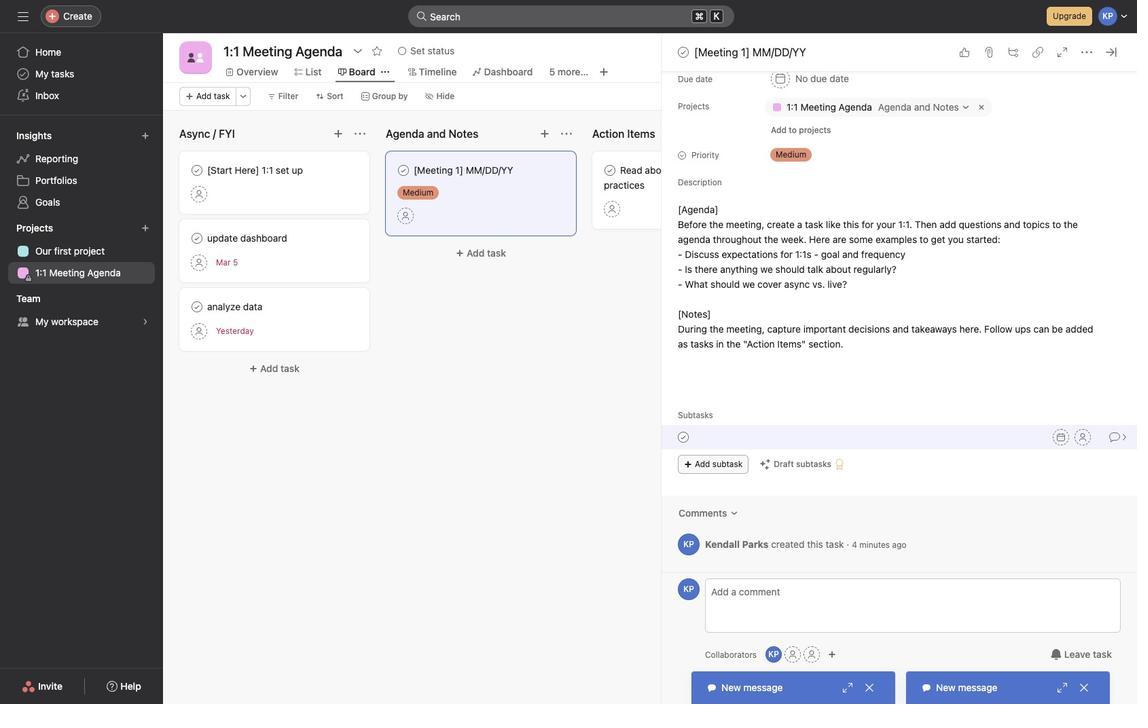 Task type: vqa. For each thing, say whether or not it's contained in the screenshot.
billing
no



Task type: describe. For each thing, give the bounding box(es) containing it.
mark complete checkbox down subtasks at the bottom right of page
[[675, 429, 692, 446]]

the down create at the top right of the page
[[765, 234, 779, 245]]

there
[[695, 264, 718, 275]]

no due date
[[796, 73, 849, 84]]

action items
[[593, 128, 655, 140]]

mar 5
[[216, 258, 238, 268]]

add task for the bottom add task button
[[260, 363, 300, 374]]

teams element
[[0, 287, 163, 336]]

5 more…
[[549, 66, 589, 77]]

async / fyi
[[179, 128, 235, 140]]

mark complete image inside main content
[[675, 429, 692, 446]]

1 vertical spatial kp button
[[678, 579, 700, 601]]

created
[[771, 539, 805, 550]]

- left goal at the top of page
[[814, 249, 819, 260]]

the right in
[[727, 338, 741, 350]]

sort button
[[310, 87, 350, 106]]

1 new message from the left
[[722, 682, 783, 694]]

ups
[[1015, 323, 1031, 335]]

1:1 meeting agenda inside [meeting 1] mm/dd/yy dialog
[[787, 101, 872, 113]]

in
[[716, 338, 724, 350]]

[start
[[207, 164, 232, 176]]

0 horizontal spatial medium
[[403, 188, 434, 198]]

set
[[411, 45, 425, 56]]

copy task link image
[[1033, 47, 1044, 58]]

add task image
[[540, 128, 550, 139]]

subtasks
[[678, 410, 713, 421]]

meeting, for create
[[726, 219, 765, 230]]

live?
[[828, 279, 847, 290]]

Search tasks, projects, and more text field
[[408, 5, 735, 27]]

a
[[797, 219, 803, 230]]

1 horizontal spatial 1:1
[[262, 164, 273, 176]]

add for the middle add task button
[[467, 247, 485, 259]]

my workspace
[[35, 316, 98, 328]]

people image
[[188, 50, 204, 66]]

global element
[[0, 33, 163, 115]]

read
[[620, 164, 643, 176]]

set
[[276, 164, 289, 176]]

async
[[785, 279, 810, 290]]

add for the bottom add task button
[[260, 363, 278, 374]]

data
[[243, 301, 263, 313]]

2 horizontal spatial to
[[1053, 219, 1062, 230]]

add to projects
[[771, 125, 831, 135]]

priority
[[692, 150, 719, 160]]

get
[[931, 234, 946, 245]]

meeting, for capture
[[727, 323, 765, 335]]

mar
[[216, 258, 231, 268]]

add task for the top add task button
[[196, 91, 230, 101]]

team button
[[14, 289, 53, 309]]

add inside 'add to projects' button
[[771, 125, 787, 135]]

add task for the middle add task button
[[467, 247, 506, 259]]

0 horizontal spatial [meeting
[[414, 164, 453, 176]]

goal
[[821, 249, 840, 260]]

my tasks link
[[8, 63, 155, 85]]

some
[[849, 234, 873, 245]]

mark complete image for read about 1:1s and best practices
[[602, 162, 618, 179]]

2 expand new message image from the left
[[1057, 683, 1068, 694]]

agenda and notes
[[879, 101, 959, 113]]

reporting
[[35, 153, 78, 164]]

questions
[[959, 219, 1002, 230]]

[meeting 1] mm/dd/yy inside [meeting 1] mm/dd/yy dialog
[[694, 46, 806, 58]]

0 vertical spatial add task button
[[179, 87, 236, 106]]

due date
[[678, 74, 713, 84]]

insights
[[16, 130, 52, 141]]

[meeting 1] mm/dd/yy dialog
[[662, 0, 1138, 705]]

kendall
[[705, 539, 740, 550]]

1:1s inside [agenda] before the meeting, create a task like this for your 1:1. then add questions and topics to the agenda throughout the week. here are some examples to get you started: - discuss expectations for 1:1s - goal and frequency - is there anything we should talk about regularly? - what should we cover async vs. live?
[[796, 249, 812, 260]]

async
[[179, 128, 210, 140]]

create
[[767, 219, 795, 230]]

here]
[[235, 164, 259, 176]]

expectations
[[722, 249, 778, 260]]

1:1s inside the read about 1:1s and best practices
[[673, 164, 689, 176]]

filter
[[278, 91, 298, 101]]

and inside [notes] during the meeting, capture important decisions and takeaways here. follow ups can be added as tasks in the "action items" section.
[[893, 323, 909, 335]]

cover
[[758, 279, 782, 290]]

the up in
[[710, 323, 724, 335]]

0 horizontal spatial date
[[696, 74, 713, 84]]

board link
[[338, 65, 376, 80]]

mm/dd/yy inside dialog
[[753, 46, 806, 58]]

show options image
[[353, 46, 364, 56]]

as
[[678, 338, 688, 350]]

new insights image
[[141, 132, 149, 140]]

minutes
[[860, 540, 890, 550]]

and inside popup button
[[914, 101, 931, 113]]

frequency
[[862, 249, 906, 260]]

2 vertical spatial add task button
[[179, 357, 370, 381]]

2 horizontal spatial mark complete image
[[675, 44, 692, 60]]

about inside the read about 1:1s and best practices
[[645, 164, 670, 176]]

can
[[1034, 323, 1050, 335]]

comments
[[679, 508, 727, 519]]

remove image
[[976, 102, 987, 113]]

items"
[[778, 338, 806, 350]]

mark complete checkbox for update dashboard
[[189, 230, 205, 247]]

4
[[852, 540, 858, 550]]

date inside dropdown button
[[830, 73, 849, 84]]

"action
[[743, 338, 775, 350]]

[notes] during the meeting, capture important decisions and takeaways here. follow ups can be added as tasks in the "action items" section.
[[678, 309, 1096, 350]]

[agenda]
[[678, 204, 719, 215]]

[notes]
[[678, 309, 711, 320]]

2 vertical spatial kp button
[[766, 647, 782, 663]]

here.
[[960, 323, 982, 335]]

capture
[[768, 323, 801, 335]]

are
[[833, 234, 847, 245]]

mar 5 button
[[216, 258, 238, 268]]

draft subtasks button
[[754, 455, 851, 474]]

mark complete checkbox for [meeting 1] mm/dd/yy
[[395, 162, 412, 179]]

before
[[678, 219, 707, 230]]

1:1 meeting agenda inside projects element
[[35, 267, 121, 279]]

1 expand new message image from the left
[[843, 683, 853, 694]]

k
[[714, 11, 720, 22]]

hide sidebar image
[[18, 11, 29, 22]]

add
[[940, 219, 957, 230]]

home link
[[8, 41, 155, 63]]

reporting link
[[8, 148, 155, 170]]

about inside [agenda] before the meeting, create a task like this for your 1:1. then add questions and topics to the agenda throughout the week. here are some examples to get you started: - discuss expectations for 1:1s - goal and frequency - is there anything we should talk about regularly? - what should we cover async vs. live?
[[826, 264, 851, 275]]

like
[[826, 219, 841, 230]]

no
[[796, 73, 808, 84]]

1 vertical spatial this
[[807, 539, 823, 550]]

more actions image
[[239, 92, 247, 101]]

kp for the top kp button
[[684, 540, 694, 550]]

and down "some" at top right
[[843, 249, 859, 260]]

[meeting inside dialog
[[694, 46, 738, 58]]

draft subtasks
[[774, 459, 832, 470]]

more actions for this task image
[[1082, 47, 1093, 58]]

0 likes. click to like this task image
[[959, 47, 970, 58]]

help
[[120, 681, 141, 692]]

mark complete checkbox up due
[[675, 44, 692, 60]]



Task type: locate. For each thing, give the bounding box(es) containing it.
analyze data
[[207, 301, 263, 313]]

prominent image
[[417, 11, 427, 22]]

then
[[915, 219, 937, 230]]

date
[[830, 73, 849, 84], [696, 74, 713, 84]]

more section actions image for and notes
[[561, 128, 572, 139]]

portfolios
[[35, 175, 77, 186]]

and left notes
[[914, 101, 931, 113]]

mark complete image left analyze
[[189, 299, 205, 315]]

1 horizontal spatial this
[[844, 219, 860, 230]]

5 more… button
[[549, 65, 589, 80]]

home
[[35, 46, 61, 58]]

1 vertical spatial [meeting 1] mm/dd/yy
[[414, 164, 514, 176]]

0 vertical spatial meeting,
[[726, 219, 765, 230]]

1 vertical spatial meeting,
[[727, 323, 765, 335]]

kp for bottommost kp button
[[769, 650, 779, 660]]

0 horizontal spatial 1:1 meeting agenda
[[35, 267, 121, 279]]

0 horizontal spatial add task
[[196, 91, 230, 101]]

you
[[948, 234, 964, 245]]

1 vertical spatial 1]
[[456, 164, 463, 176]]

1 vertical spatial my
[[35, 316, 49, 328]]

5 right mar
[[233, 258, 238, 268]]

1:1 inside [meeting 1] mm/dd/yy dialog
[[787, 101, 798, 113]]

0 vertical spatial for
[[862, 219, 874, 230]]

projects up "our"
[[16, 222, 53, 234]]

agenda inside projects element
[[87, 267, 121, 279]]

1:1 meeting agenda down our first project link
[[35, 267, 121, 279]]

1 vertical spatial we
[[743, 279, 755, 290]]

1 horizontal spatial more section actions image
[[561, 128, 572, 139]]

Mark complete checkbox
[[189, 162, 205, 179], [189, 299, 205, 315]]

board
[[349, 66, 376, 77]]

set status button
[[392, 41, 461, 60]]

2 new message from the left
[[936, 682, 998, 694]]

close image
[[864, 683, 875, 694], [1079, 683, 1090, 694]]

projects inside [meeting 1] mm/dd/yy dialog
[[678, 101, 710, 111]]

expand new message image
[[843, 683, 853, 694], [1057, 683, 1068, 694]]

0 vertical spatial kp
[[684, 540, 694, 550]]

update
[[207, 232, 238, 244]]

be
[[1052, 323, 1063, 335]]

description document
[[663, 202, 1121, 352]]

projects down due date
[[678, 101, 710, 111]]

follow
[[985, 323, 1013, 335]]

main content containing no due date
[[662, 0, 1138, 573]]

1 horizontal spatial 5
[[549, 66, 555, 77]]

dashboard
[[484, 66, 533, 77]]

1:1 up add to projects
[[787, 101, 798, 113]]

[meeting 1] mm/dd/yy down k
[[694, 46, 806, 58]]

/ fyi
[[213, 128, 235, 140]]

0 vertical spatial 5
[[549, 66, 555, 77]]

status
[[428, 45, 455, 56]]

1 vertical spatial should
[[711, 279, 740, 290]]

0 vertical spatial mm/dd/yy
[[753, 46, 806, 58]]

0 vertical spatial my
[[35, 68, 49, 80]]

2 horizontal spatial add task
[[467, 247, 506, 259]]

leave task button
[[1042, 643, 1121, 667]]

1 horizontal spatial to
[[920, 234, 929, 245]]

1 vertical spatial 5
[[233, 258, 238, 268]]

agenda inside popup button
[[879, 101, 912, 113]]

more section actions image for / fyi
[[355, 128, 366, 139]]

the down [agenda]
[[710, 219, 724, 230]]

mark complete image down subtasks at the bottom right of page
[[675, 429, 692, 446]]

close details image
[[1106, 47, 1117, 58]]

0 horizontal spatial 1]
[[456, 164, 463, 176]]

more section actions image right add task image
[[561, 128, 572, 139]]

1 vertical spatial 1:1s
[[796, 249, 812, 260]]

mark complete image up practices
[[602, 162, 618, 179]]

kp for middle kp button
[[684, 584, 694, 595]]

agenda down project at the top left
[[87, 267, 121, 279]]

and right decisions
[[893, 323, 909, 335]]

mark complete image up due
[[675, 44, 692, 60]]

0 horizontal spatial we
[[743, 279, 755, 290]]

analyze
[[207, 301, 241, 313]]

1 vertical spatial 1:1 meeting agenda
[[35, 267, 121, 279]]

1 vertical spatial mm/dd/yy
[[466, 164, 514, 176]]

main content
[[662, 0, 1138, 573]]

1] inside dialog
[[741, 46, 750, 58]]

5 inside popup button
[[549, 66, 555, 77]]

timeline
[[419, 66, 457, 77]]

this up "some" at top right
[[844, 219, 860, 230]]

2 vertical spatial mark complete image
[[189, 230, 205, 247]]

my for my tasks
[[35, 68, 49, 80]]

tasks down "home"
[[51, 68, 74, 80]]

1:1 left set
[[262, 164, 273, 176]]

kendall parks link
[[705, 539, 769, 550]]

1 horizontal spatial expand new message image
[[1057, 683, 1068, 694]]

0 horizontal spatial 5
[[233, 258, 238, 268]]

mm/dd/yy up 'no'
[[753, 46, 806, 58]]

1 horizontal spatial projects
[[678, 101, 710, 111]]

should
[[776, 264, 805, 275], [711, 279, 740, 290]]

mark complete image for [meeting 1] mm/dd/yy
[[395, 162, 412, 179]]

for up "some" at top right
[[862, 219, 874, 230]]

[start here] 1:1 set up
[[207, 164, 303, 176]]

due
[[678, 74, 694, 84]]

during
[[678, 323, 707, 335]]

add to starred image
[[372, 46, 383, 56]]

mark complete image left update
[[189, 230, 205, 247]]

1 horizontal spatial about
[[826, 264, 851, 275]]

1 vertical spatial add task
[[467, 247, 506, 259]]

invite button
[[13, 675, 71, 699]]

add or remove collaborators image
[[828, 651, 837, 659]]

meeting
[[801, 101, 836, 113], [49, 267, 85, 279]]

0 vertical spatial 1]
[[741, 46, 750, 58]]

[meeting 1] mm/dd/yy down and notes
[[414, 164, 514, 176]]

by
[[398, 91, 408, 101]]

1 vertical spatial add task button
[[386, 241, 576, 266]]

medium down agenda and notes
[[403, 188, 434, 198]]

invite
[[38, 681, 63, 692]]

first
[[54, 245, 71, 257]]

1 mark complete checkbox from the top
[[189, 162, 205, 179]]

mark complete image for update dashboard
[[189, 230, 205, 247]]

for down week.
[[781, 249, 793, 260]]

Mark complete checkbox
[[675, 44, 692, 60], [395, 162, 412, 179], [602, 162, 618, 179], [189, 230, 205, 247], [675, 429, 692, 446]]

1 horizontal spatial medium
[[776, 149, 807, 160]]

1 vertical spatial meeting
[[49, 267, 85, 279]]

hide button
[[420, 87, 461, 106]]

kendall parks created this task · 4 minutes ago
[[705, 539, 907, 550]]

0 vertical spatial this
[[844, 219, 860, 230]]

subtask
[[713, 459, 743, 470]]

- left is
[[678, 264, 683, 275]]

1 horizontal spatial we
[[761, 264, 773, 275]]

0 horizontal spatial more section actions image
[[355, 128, 366, 139]]

1 horizontal spatial [meeting 1] mm/dd/yy
[[694, 46, 806, 58]]

close image for 1st the expand new message image from left
[[864, 683, 875, 694]]

to right the topics
[[1053, 219, 1062, 230]]

add task image
[[333, 128, 344, 139]]

None field
[[408, 5, 735, 27]]

agenda and notes button
[[875, 100, 974, 115]]

meeting, up throughout
[[726, 219, 765, 230]]

no due date button
[[765, 67, 856, 91]]

more section actions image right add task icon
[[355, 128, 366, 139]]

medium inside dropdown button
[[776, 149, 807, 160]]

add for the top add task button
[[196, 91, 212, 101]]

meeting inside projects element
[[49, 267, 85, 279]]

0 vertical spatial about
[[645, 164, 670, 176]]

meeting, inside [notes] during the meeting, capture important decisions and takeaways here. follow ups can be added as tasks in the "action items" section.
[[727, 323, 765, 335]]

agenda down by
[[386, 128, 424, 140]]

- left what
[[678, 279, 683, 290]]

1 vertical spatial tasks
[[691, 338, 714, 350]]

project
[[74, 245, 105, 257]]

mark complete image for [start here] 1:1 set up
[[189, 162, 205, 179]]

agenda left notes
[[879, 101, 912, 113]]

group
[[372, 91, 396, 101]]

0 vertical spatial kp button
[[678, 534, 700, 556]]

read about 1:1s and best practices
[[604, 164, 730, 191]]

2 vertical spatial kp
[[769, 650, 779, 660]]

meeting, up "action
[[727, 323, 765, 335]]

set status
[[411, 45, 455, 56]]

1 horizontal spatial tasks
[[691, 338, 714, 350]]

add
[[196, 91, 212, 101], [771, 125, 787, 135], [467, 247, 485, 259], [260, 363, 278, 374], [695, 459, 710, 470]]

practices
[[604, 179, 645, 191]]

to left get
[[920, 234, 929, 245]]

0 vertical spatial 1:1 meeting agenda
[[787, 101, 872, 113]]

meeting down our first project
[[49, 267, 85, 279]]

mark complete checkbox up practices
[[602, 162, 618, 179]]

0 horizontal spatial should
[[711, 279, 740, 290]]

1 horizontal spatial [meeting
[[694, 46, 738, 58]]

my up inbox
[[35, 68, 49, 80]]

mm/dd/yy
[[753, 46, 806, 58], [466, 164, 514, 176]]

my inside global element
[[35, 68, 49, 80]]

ago
[[893, 540, 907, 550]]

1:1s down week.
[[796, 249, 812, 260]]

throughout
[[713, 234, 762, 245]]

·
[[847, 539, 850, 550]]

best
[[711, 164, 730, 176]]

projects inside dropdown button
[[16, 222, 53, 234]]

topics
[[1023, 219, 1050, 230]]

this inside [agenda] before the meeting, create a task like this for your 1:1. then add questions and topics to the agenda throughout the week. here are some examples to get you started: - discuss expectations for 1:1s - goal and frequency - is there anything we should talk about regularly? - what should we cover async vs. live?
[[844, 219, 860, 230]]

1 vertical spatial medium
[[403, 188, 434, 198]]

collaborators
[[705, 650, 757, 660]]

agenda
[[839, 101, 872, 113], [879, 101, 912, 113], [386, 128, 424, 140], [87, 267, 121, 279]]

tasks inside [notes] during the meeting, capture important decisions and takeaways here. follow ups can be added as tasks in the "action items" section.
[[691, 338, 714, 350]]

comments button
[[670, 501, 747, 526]]

agenda down no due date
[[839, 101, 872, 113]]

new project or portfolio image
[[141, 224, 149, 232]]

0 horizontal spatial mark complete image
[[189, 230, 205, 247]]

0 vertical spatial we
[[761, 264, 773, 275]]

meeting, inside [agenda] before the meeting, create a task like this for your 1:1. then add questions and topics to the agenda throughout the week. here are some examples to get you started: - discuss expectations for 1:1s - goal and frequency - is there anything we should talk about regularly? - what should we cover async vs. live?
[[726, 219, 765, 230]]

2 mark complete checkbox from the top
[[189, 299, 205, 315]]

mark complete checkbox left update
[[189, 230, 205, 247]]

1 vertical spatial [meeting
[[414, 164, 453, 176]]

add subtask button
[[678, 455, 749, 474]]

agenda
[[678, 234, 711, 245]]

we down anything
[[743, 279, 755, 290]]

meeting inside dialog
[[801, 101, 836, 113]]

tasks down 'during'
[[691, 338, 714, 350]]

and left the topics
[[1004, 219, 1021, 230]]

0 horizontal spatial 1:1s
[[673, 164, 689, 176]]

mark complete image down agenda and notes
[[395, 162, 412, 179]]

0 vertical spatial should
[[776, 264, 805, 275]]

mark complete checkbox for [start
[[189, 162, 205, 179]]

this right "created"
[[807, 539, 823, 550]]

leave task
[[1065, 649, 1112, 660]]

projects
[[799, 125, 831, 135]]

2 more section actions image from the left
[[561, 128, 572, 139]]

1 my from the top
[[35, 68, 49, 80]]

1:1 meeting agenda up the projects on the top of page
[[787, 101, 872, 113]]

mark complete image
[[189, 162, 205, 179], [602, 162, 618, 179], [189, 299, 205, 315], [675, 429, 692, 446]]

0 vertical spatial add task
[[196, 91, 230, 101]]

mark complete checkbox for read about 1:1s and best practices
[[602, 162, 618, 179]]

2 horizontal spatial 1:1
[[787, 101, 798, 113]]

0 vertical spatial 1:1s
[[673, 164, 689, 176]]

2 vertical spatial add task
[[260, 363, 300, 374]]

takeaways
[[912, 323, 957, 335]]

0 horizontal spatial to
[[789, 125, 797, 135]]

my for my workspace
[[35, 316, 49, 328]]

0 horizontal spatial meeting
[[49, 267, 85, 279]]

1:1s up description
[[673, 164, 689, 176]]

to inside button
[[789, 125, 797, 135]]

and notes
[[427, 128, 479, 140]]

1 horizontal spatial 1:1s
[[796, 249, 812, 260]]

our first project
[[35, 245, 105, 257]]

0 horizontal spatial this
[[807, 539, 823, 550]]

more…
[[558, 66, 589, 77]]

projects
[[678, 101, 710, 111], [16, 222, 53, 234]]

mark complete image
[[675, 44, 692, 60], [395, 162, 412, 179], [189, 230, 205, 247]]

list link
[[295, 65, 322, 80]]

mark complete image left [start
[[189, 162, 205, 179]]

dashboard
[[240, 232, 287, 244]]

1 vertical spatial to
[[1053, 219, 1062, 230]]

1 horizontal spatial mm/dd/yy
[[753, 46, 806, 58]]

what
[[685, 279, 708, 290]]

should up async
[[776, 264, 805, 275]]

1 horizontal spatial date
[[830, 73, 849, 84]]

overview link
[[226, 65, 278, 80]]

1 horizontal spatial should
[[776, 264, 805, 275]]

to left the projects on the top of page
[[789, 125, 797, 135]]

2 vertical spatial to
[[920, 234, 929, 245]]

about up live?
[[826, 264, 851, 275]]

1 horizontal spatial for
[[862, 219, 874, 230]]

and inside the read about 1:1s and best practices
[[692, 164, 708, 176]]

1:1 down "our"
[[35, 267, 47, 279]]

notes
[[933, 101, 959, 113]]

[meeting down agenda and notes
[[414, 164, 453, 176]]

0 horizontal spatial tasks
[[51, 68, 74, 80]]

add to projects button
[[765, 121, 838, 140]]

mm/dd/yy down and notes
[[466, 164, 514, 176]]

task inside button
[[1093, 649, 1112, 660]]

projects element
[[0, 216, 163, 287]]

1 vertical spatial 1:1
[[262, 164, 273, 176]]

our first project link
[[8, 241, 155, 262]]

1 vertical spatial about
[[826, 264, 851, 275]]

add for 'add subtask' button on the bottom of the page
[[695, 459, 710, 470]]

task inside [agenda] before the meeting, create a task like this for your 1:1. then add questions and topics to the agenda throughout the week. here are some examples to get you started: - discuss expectations for 1:1s - goal and frequency - is there anything we should talk about regularly? - what should we cover async vs. live?
[[805, 219, 824, 230]]

1 horizontal spatial 1:1 meeting agenda
[[787, 101, 872, 113]]

0 vertical spatial medium
[[776, 149, 807, 160]]

1 horizontal spatial meeting
[[801, 101, 836, 113]]

projects button
[[14, 219, 65, 238]]

None text field
[[220, 39, 346, 63]]

0 horizontal spatial [meeting 1] mm/dd/yy
[[414, 164, 514, 176]]

add inside 'add subtask' button
[[695, 459, 710, 470]]

1 vertical spatial mark complete checkbox
[[189, 299, 205, 315]]

0 vertical spatial [meeting 1] mm/dd/yy
[[694, 46, 806, 58]]

my tasks
[[35, 68, 74, 80]]

timeline link
[[408, 65, 457, 80]]

0 vertical spatial tasks
[[51, 68, 74, 80]]

[agenda] before the meeting, create a task like this for your 1:1. then add questions and topics to the agenda throughout the week. here are some examples to get you started: - discuss expectations for 1:1s - goal and frequency - is there anything we should talk about regularly? - what should we cover async vs. live?
[[678, 204, 1081, 290]]

we up cover
[[761, 264, 773, 275]]

is
[[685, 264, 692, 275]]

0 horizontal spatial about
[[645, 164, 670, 176]]

add subtask image
[[1008, 47, 1019, 58]]

full screen image
[[1057, 47, 1068, 58]]

insights element
[[0, 124, 163, 216]]

meeting,
[[726, 219, 765, 230], [727, 323, 765, 335]]

mark complete checkbox down agenda and notes
[[395, 162, 412, 179]]

anything
[[720, 264, 758, 275]]

help button
[[98, 675, 150, 699]]

0 vertical spatial meeting
[[801, 101, 836, 113]]

2 close image from the left
[[1079, 683, 1090, 694]]

kp
[[684, 540, 694, 550], [684, 584, 694, 595], [769, 650, 779, 660]]

tasks inside global element
[[51, 68, 74, 80]]

1 horizontal spatial new message
[[936, 682, 998, 694]]

[meeting up due date
[[694, 46, 738, 58]]

subtasks
[[796, 459, 832, 470]]

goals link
[[8, 192, 155, 213]]

and up description
[[692, 164, 708, 176]]

2 vertical spatial 1:1
[[35, 267, 47, 279]]

0 vertical spatial 1:1
[[787, 101, 798, 113]]

1:1 inside 1:1 meeting agenda link
[[35, 267, 47, 279]]

Task Name text field
[[694, 430, 738, 445]]

description
[[678, 177, 722, 188]]

add task
[[196, 91, 230, 101], [467, 247, 506, 259], [260, 363, 300, 374]]

meeting up the projects on the top of page
[[801, 101, 836, 113]]

1:1.
[[899, 219, 913, 230]]

5 left more…
[[549, 66, 555, 77]]

1 horizontal spatial mark complete image
[[395, 162, 412, 179]]

- down agenda
[[678, 249, 683, 260]]

0 horizontal spatial new message
[[722, 682, 783, 694]]

2 my from the top
[[35, 316, 49, 328]]

1 horizontal spatial add task
[[260, 363, 300, 374]]

my inside teams element
[[35, 316, 49, 328]]

add tab image
[[598, 67, 609, 77]]

upgrade
[[1053, 11, 1087, 21]]

attachments: add a file to this task, [meeting 1] mm/dd/yy image
[[984, 47, 995, 58]]

should down anything
[[711, 279, 740, 290]]

kp button
[[678, 534, 700, 556], [678, 579, 700, 601], [766, 647, 782, 663]]

my down team dropdown button
[[35, 316, 49, 328]]

about right read
[[645, 164, 670, 176]]

mark complete image for analyze data
[[189, 299, 205, 315]]

1 close image from the left
[[864, 683, 875, 694]]

mark complete checkbox left analyze
[[189, 299, 205, 315]]

0 horizontal spatial 1:1
[[35, 267, 47, 279]]

hide
[[437, 91, 455, 101]]

medium button
[[765, 145, 847, 164]]

medium down 'add to projects' button
[[776, 149, 807, 160]]

more section actions image
[[355, 128, 366, 139], [561, 128, 572, 139]]

mark complete checkbox left [start
[[189, 162, 205, 179]]

0 horizontal spatial close image
[[864, 683, 875, 694]]

0 vertical spatial mark complete checkbox
[[189, 162, 205, 179]]

1 more section actions image from the left
[[355, 128, 366, 139]]

0 horizontal spatial for
[[781, 249, 793, 260]]

close image for first the expand new message image from the right
[[1079, 683, 1090, 694]]

1 vertical spatial kp
[[684, 584, 694, 595]]

mark complete checkbox for analyze
[[189, 299, 205, 315]]

for
[[862, 219, 874, 230], [781, 249, 793, 260]]

see details, my workspace image
[[141, 318, 149, 326]]

tab actions image
[[381, 68, 389, 76]]

the right the topics
[[1064, 219, 1078, 230]]



